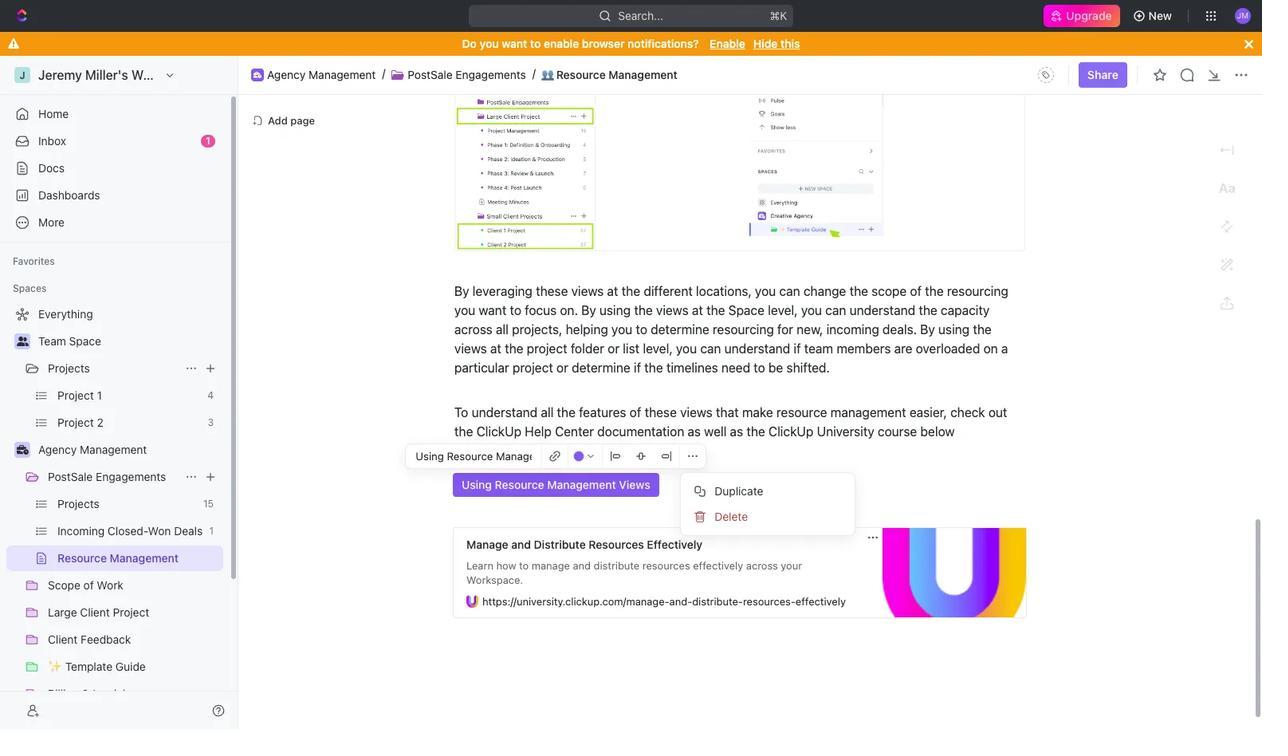 Task type: locate. For each thing, give the bounding box(es) containing it.
0 vertical spatial agency management link
[[267, 67, 376, 82]]

management down the 2
[[80, 443, 147, 456]]

agency management link for the topmost business time image
[[267, 67, 376, 82]]

2 vertical spatial 1
[[209, 525, 214, 537]]

home link
[[6, 101, 223, 127]]

space down locations,
[[729, 304, 765, 318]]

to down leveraging
[[510, 304, 522, 318]]

postsale engagements
[[408, 67, 526, 81], [48, 470, 166, 483]]

0 horizontal spatial these
[[536, 285, 568, 299]]

project for project 2
[[57, 416, 94, 429]]

0 vertical spatial projects
[[48, 361, 90, 375]]

management left views
[[548, 478, 616, 492]]

projects
[[48, 361, 90, 375], [57, 497, 100, 511]]

projects for projects link to the top
[[48, 361, 90, 375]]

agency management down the 2
[[38, 443, 147, 456]]

postsale
[[408, 67, 453, 81], [48, 470, 93, 483]]

tree containing everything
[[6, 302, 223, 729]]

the left capacity
[[919, 304, 938, 318]]

upgrade link
[[1045, 5, 1121, 27]]

these up the documentation
[[645, 406, 677, 420]]

or down helping
[[557, 361, 569, 375]]

1 vertical spatial agency
[[38, 443, 77, 456]]

agency down project 2 on the bottom left of page
[[38, 443, 77, 456]]

the down to
[[455, 425, 473, 439]]

1 horizontal spatial engagements
[[456, 67, 526, 81]]

using up helping
[[600, 304, 631, 318]]

business time image inside tree
[[16, 445, 28, 455]]

1 horizontal spatial resource
[[495, 478, 545, 492]]

by up helping
[[582, 304, 597, 318]]

page
[[291, 114, 315, 126]]

views up well
[[681, 406, 713, 420]]

0 vertical spatial can
[[780, 285, 801, 299]]

are
[[895, 342, 913, 356]]

1 vertical spatial these
[[645, 406, 677, 420]]

on.
[[560, 304, 578, 318]]

0 vertical spatial resource
[[557, 67, 606, 81]]

1 horizontal spatial by
[[582, 304, 597, 318]]

0 vertical spatial these
[[536, 285, 568, 299]]

1 horizontal spatial business time image
[[254, 72, 262, 78]]

0 horizontal spatial postsale engagements
[[48, 470, 166, 483]]

resource
[[777, 406, 828, 420]]

can down change
[[826, 304, 847, 318]]

resource for using
[[495, 478, 545, 492]]

need
[[722, 361, 751, 375]]

all inside to understand all the features of these views that make resource management easier, check out the clickup help center documentation as well as the clickup university course below
[[541, 406, 554, 420]]

of inside 'by leveraging these views at the different locations, you can change the scope of the resourcing you want to focus on. by using the views at the space level, you can understand the capacity across all projects, helping you to determine resourcing for new, incoming deals. by using the views at the project folder or list level, you can understand if team members are overloaded on a particular project or determine if the timelines need to be shifted.'
[[911, 285, 922, 299]]

new
[[1149, 9, 1173, 22]]

if
[[794, 342, 801, 356], [634, 361, 641, 375]]

space right team
[[69, 334, 101, 348]]

agency management link up page
[[267, 67, 376, 82]]

folder
[[571, 342, 605, 356]]

1 vertical spatial project
[[57, 416, 94, 429]]

1 horizontal spatial if
[[794, 342, 801, 356]]

understand
[[850, 304, 916, 318], [725, 342, 791, 356], [472, 406, 538, 420]]

1 vertical spatial can
[[826, 304, 847, 318]]

✨ template guide link
[[48, 654, 220, 680]]

resource management
[[57, 551, 179, 565]]

1 vertical spatial by
[[582, 304, 597, 318]]

jm
[[1238, 11, 1250, 20]]

you up list
[[612, 323, 633, 337]]

client down large
[[48, 633, 78, 646]]

make
[[743, 406, 774, 420]]

0 horizontal spatial clickup
[[477, 425, 522, 439]]

if left team
[[794, 342, 801, 356]]

can up timelines
[[701, 342, 722, 356]]

2 vertical spatial project
[[113, 606, 149, 619]]

across
[[455, 323, 493, 337]]

at up helping
[[608, 285, 619, 299]]

3
[[208, 416, 214, 428]]

understand up be
[[725, 342, 791, 356]]

1 horizontal spatial these
[[645, 406, 677, 420]]

projects link
[[48, 356, 179, 381], [57, 491, 197, 517]]

the left timelines
[[645, 361, 664, 375]]

want
[[502, 37, 528, 50], [479, 304, 507, 318]]

the down different at the right top
[[635, 304, 653, 318]]

0 vertical spatial understand
[[850, 304, 916, 318]]

0 vertical spatial postsale engagements
[[408, 67, 526, 81]]

space inside 'by leveraging these views at the different locations, you can change the scope of the resourcing you want to focus on. by using the views at the space level, you can understand the capacity across all projects, helping you to determine resourcing for new, incoming deals. by using the views at the project folder or list level, you can understand if team members are overloaded on a particular project or determine if the timelines need to be shifted.'
[[729, 304, 765, 318]]

resource
[[557, 67, 606, 81], [495, 478, 545, 492], [57, 551, 107, 565]]

dropdown menu image
[[1034, 62, 1059, 88]]

0 vertical spatial space
[[729, 304, 765, 318]]

won
[[148, 524, 171, 538]]

manage and distribute resources effectively
[[467, 538, 703, 552]]

2 horizontal spatial of
[[911, 285, 922, 299]]

postsale engagements down do
[[408, 67, 526, 81]]

1 vertical spatial business time image
[[16, 445, 28, 455]]

1 horizontal spatial postsale
[[408, 67, 453, 81]]

2 clickup from the left
[[769, 425, 814, 439]]

1 vertical spatial all
[[541, 406, 554, 420]]

1 horizontal spatial agency management link
[[267, 67, 376, 82]]

2 vertical spatial resource
[[57, 551, 107, 565]]

2 vertical spatial of
[[83, 578, 94, 592]]

1 horizontal spatial clickup
[[769, 425, 814, 439]]

0 horizontal spatial resource
[[57, 551, 107, 565]]

1 horizontal spatial space
[[729, 304, 765, 318]]

level, up for
[[768, 304, 798, 318]]

postsale engagements down the 2
[[48, 470, 166, 483]]

be
[[769, 361, 784, 375]]

0 vertical spatial of
[[911, 285, 922, 299]]

clickup up add button text field
[[477, 425, 522, 439]]

leveraging
[[473, 285, 533, 299]]

as left well
[[688, 425, 701, 439]]

by up across
[[455, 285, 470, 299]]

hide
[[754, 37, 778, 50]]

2 vertical spatial can
[[701, 342, 722, 356]]

1 vertical spatial agency management
[[38, 443, 147, 456]]

1 horizontal spatial resourcing
[[948, 285, 1009, 299]]

0 horizontal spatial agency management
[[38, 443, 147, 456]]

to up list
[[636, 323, 648, 337]]

1 vertical spatial projects
[[57, 497, 100, 511]]

on
[[984, 342, 999, 356]]

project left the 2
[[57, 416, 94, 429]]

1 vertical spatial if
[[634, 361, 641, 375]]

⌘k
[[770, 9, 788, 22]]

project down scope of work link
[[113, 606, 149, 619]]

determine down folder
[[572, 361, 631, 375]]

duplicate button
[[688, 478, 849, 504]]

understand down scope
[[850, 304, 916, 318]]

want inside 'by leveraging these views at the different locations, you can change the scope of the resourcing you want to focus on. by using the views at the space level, you can understand the capacity across all projects, helping you to determine resourcing for new, incoming deals. by using the views at the project folder or list level, you can understand if team members are overloaded on a particular project or determine if the timelines need to be shifted.'
[[479, 304, 507, 318]]

views
[[572, 285, 604, 299], [657, 304, 689, 318], [455, 342, 487, 356], [681, 406, 713, 420]]

level,
[[768, 304, 798, 318], [643, 342, 673, 356]]

1 vertical spatial resourcing
[[713, 323, 775, 337]]

0 horizontal spatial can
[[701, 342, 722, 356]]

0 vertical spatial resourcing
[[948, 285, 1009, 299]]

postsale engagements link
[[408, 67, 526, 82], [48, 464, 179, 490]]

by up the overloaded at the right top
[[921, 323, 936, 337]]

understand up help
[[472, 406, 538, 420]]

space inside tree
[[69, 334, 101, 348]]

to understand all the features of these views that make resource management easier, check out the clickup help center documentation as well as the clickup university course below
[[455, 406, 1011, 439]]

help
[[525, 425, 552, 439]]

0 horizontal spatial client
[[48, 633, 78, 646]]

agency management
[[267, 67, 376, 81], [38, 443, 147, 456]]

1 vertical spatial space
[[69, 334, 101, 348]]

at down locations,
[[692, 304, 704, 318]]

0 vertical spatial engagements
[[456, 67, 526, 81]]

1 horizontal spatial client
[[80, 606, 110, 619]]

can
[[780, 285, 801, 299], [826, 304, 847, 318], [701, 342, 722, 356]]

want down leveraging
[[479, 304, 507, 318]]

postsale engagements link down do
[[408, 67, 526, 82]]

determine
[[651, 323, 710, 337], [572, 361, 631, 375]]

user group image
[[16, 337, 28, 346]]

0 horizontal spatial agency management link
[[38, 437, 220, 463]]

determine down different at the right top
[[651, 323, 710, 337]]

team space
[[38, 334, 101, 348]]

resource right 👥
[[557, 67, 606, 81]]

1 vertical spatial level,
[[643, 342, 673, 356]]

0 horizontal spatial determine
[[572, 361, 631, 375]]

1 vertical spatial of
[[630, 406, 642, 420]]

project
[[527, 342, 568, 356], [513, 361, 554, 375]]

client
[[80, 606, 110, 619], [48, 633, 78, 646]]

client up client feedback
[[80, 606, 110, 619]]

can left change
[[780, 285, 801, 299]]

views inside to understand all the features of these views that make resource management easier, check out the clickup help center documentation as well as the clickup university course below
[[681, 406, 713, 420]]

resource down incoming
[[57, 551, 107, 565]]

everything link
[[6, 302, 220, 327]]

project up project 2 on the bottom left of page
[[57, 389, 94, 402]]

favorites button
[[6, 252, 61, 271]]

jeremy
[[38, 68, 82, 82]]

1 horizontal spatial agency
[[267, 67, 306, 81]]

1 vertical spatial postsale
[[48, 470, 93, 483]]

j
[[19, 69, 25, 81]]

to
[[455, 406, 469, 420]]

clickup down resource
[[769, 425, 814, 439]]

to
[[531, 37, 541, 50], [510, 304, 522, 318], [636, 323, 648, 337], [754, 361, 766, 375]]

resourcing
[[948, 285, 1009, 299], [713, 323, 775, 337]]

workspace
[[131, 68, 198, 82]]

1 horizontal spatial of
[[630, 406, 642, 420]]

0 vertical spatial if
[[794, 342, 801, 356]]

projects up incoming
[[57, 497, 100, 511]]

helping
[[566, 323, 609, 337]]

Add button text field
[[416, 450, 532, 462]]

tree
[[6, 302, 223, 729]]

of up the documentation
[[630, 406, 642, 420]]

2 horizontal spatial by
[[921, 323, 936, 337]]

&
[[82, 687, 90, 701]]

engagements down project 2 link
[[96, 470, 166, 483]]

1 vertical spatial 1
[[97, 389, 102, 402]]

using up the overloaded at the right top
[[939, 323, 970, 337]]

this
[[781, 37, 801, 50]]

resourcing up capacity
[[948, 285, 1009, 299]]

understand inside to understand all the features of these views that make resource management easier, check out the clickup help center documentation as well as the clickup university course below
[[472, 406, 538, 420]]

1 horizontal spatial can
[[780, 285, 801, 299]]

at up particular
[[491, 342, 502, 356]]

1 horizontal spatial agency management
[[267, 67, 376, 81]]

1 vertical spatial postsale engagements
[[48, 470, 166, 483]]

1 vertical spatial resource
[[495, 478, 545, 492]]

2 vertical spatial at
[[491, 342, 502, 356]]

2 horizontal spatial at
[[692, 304, 704, 318]]

these up focus
[[536, 285, 568, 299]]

of right scope
[[911, 285, 922, 299]]

0 horizontal spatial using
[[600, 304, 631, 318]]

projects link up closed- in the left of the page
[[57, 491, 197, 517]]

jm button
[[1231, 3, 1257, 29]]

1 horizontal spatial at
[[608, 285, 619, 299]]

projects link down team space link at the top
[[48, 356, 179, 381]]

or left list
[[608, 342, 620, 356]]

if down list
[[634, 361, 641, 375]]

projects down team space
[[48, 361, 90, 375]]

all right across
[[496, 323, 509, 337]]

1 horizontal spatial or
[[608, 342, 620, 356]]

agency management link down project 2 link
[[38, 437, 220, 463]]

level, right list
[[643, 342, 673, 356]]

engagements down do
[[456, 67, 526, 81]]

management down do you want to enable browser notifications? enable hide this
[[609, 67, 678, 81]]

1 horizontal spatial determine
[[651, 323, 710, 337]]

1 vertical spatial client
[[48, 633, 78, 646]]

course
[[878, 425, 918, 439]]

1 clickup from the left
[[477, 425, 522, 439]]

want right do
[[502, 37, 528, 50]]

resource management link
[[57, 546, 220, 571]]

postsale inside tree
[[48, 470, 93, 483]]

all up help
[[541, 406, 554, 420]]

enable
[[710, 37, 746, 50]]

business time image
[[254, 72, 262, 78], [16, 445, 28, 455]]

as right well
[[730, 425, 744, 439]]

0 horizontal spatial postsale
[[48, 470, 93, 483]]

large
[[48, 606, 77, 619]]

resource right using
[[495, 478, 545, 492]]

0 horizontal spatial by
[[455, 285, 470, 299]]

0 horizontal spatial of
[[83, 578, 94, 592]]

0 vertical spatial using
[[600, 304, 631, 318]]

that
[[716, 406, 739, 420]]

https://university.clickup.com/manage-and-distribute-resources-effectively
[[483, 596, 846, 608]]

of left 'work'
[[83, 578, 94, 592]]

project 1 link
[[57, 383, 201, 408]]

0 vertical spatial want
[[502, 37, 528, 50]]

1 horizontal spatial all
[[541, 406, 554, 420]]

of
[[911, 285, 922, 299], [630, 406, 642, 420], [83, 578, 94, 592]]

agency up add page
[[267, 67, 306, 81]]

resourcing up need
[[713, 323, 775, 337]]

0 horizontal spatial space
[[69, 334, 101, 348]]

0 horizontal spatial engagements
[[96, 470, 166, 483]]

0 vertical spatial project
[[57, 389, 94, 402]]

1 horizontal spatial level,
[[768, 304, 798, 318]]

agency management up page
[[267, 67, 376, 81]]

postsale engagements link up closed- in the left of the page
[[48, 464, 179, 490]]

scope of work link
[[48, 573, 220, 598]]

search...
[[618, 9, 664, 22]]

1 horizontal spatial using
[[939, 323, 970, 337]]

0 horizontal spatial understand
[[472, 406, 538, 420]]

0 horizontal spatial all
[[496, 323, 509, 337]]

distribute
[[534, 538, 586, 552]]

below
[[921, 425, 955, 439]]

you right do
[[480, 37, 499, 50]]

all
[[496, 323, 509, 337], [541, 406, 554, 420]]

change
[[804, 285, 847, 299]]

2 horizontal spatial resource
[[557, 67, 606, 81]]

0 horizontal spatial business time image
[[16, 445, 28, 455]]

agency management link
[[267, 67, 376, 82], [38, 437, 220, 463]]

✨ template guide
[[48, 660, 146, 673]]

the up on
[[974, 323, 992, 337]]

0 horizontal spatial agency
[[38, 443, 77, 456]]



Task type: describe. For each thing, give the bounding box(es) containing it.
team space link
[[38, 329, 220, 354]]

1 horizontal spatial understand
[[725, 342, 791, 356]]

these inside to understand all the features of these views that make resource management easier, check out the clickup help center documentation as well as the clickup university course below
[[645, 406, 677, 420]]

0 vertical spatial business time image
[[254, 72, 262, 78]]

resource for 👥
[[557, 67, 606, 81]]

0 vertical spatial by
[[455, 285, 470, 299]]

project 2
[[57, 416, 104, 429]]

0 horizontal spatial or
[[557, 361, 569, 375]]

of inside to understand all the features of these views that make resource management easier, check out the clickup help center documentation as well as the clickup university course below
[[630, 406, 642, 420]]

members
[[837, 342, 891, 356]]

using
[[462, 478, 492, 492]]

0 vertical spatial at
[[608, 285, 619, 299]]

upgrade
[[1067, 9, 1113, 22]]

0 horizontal spatial if
[[634, 361, 641, 375]]

agency management inside sidebar navigation
[[38, 443, 147, 456]]

center
[[555, 425, 594, 439]]

engagements inside sidebar navigation
[[96, 470, 166, 483]]

you up across
[[455, 304, 476, 318]]

of inside sidebar navigation
[[83, 578, 94, 592]]

views down different at the right top
[[657, 304, 689, 318]]

0 vertical spatial 1
[[206, 135, 211, 147]]

the left scope
[[850, 285, 869, 299]]

particular
[[455, 361, 510, 375]]

timelines
[[667, 361, 719, 375]]

postsale engagements link inside tree
[[48, 464, 179, 490]]

client feedback
[[48, 633, 131, 646]]

billing & invoicing
[[48, 687, 138, 701]]

more button
[[6, 210, 223, 235]]

capacity
[[941, 304, 990, 318]]

1 vertical spatial project
[[513, 361, 554, 375]]

incoming closed-won deals 1
[[57, 524, 214, 538]]

management down incoming closed-won deals 1
[[110, 551, 179, 565]]

well
[[705, 425, 727, 439]]

you up timelines
[[677, 342, 697, 356]]

share
[[1088, 68, 1119, 81]]

views up on.
[[572, 285, 604, 299]]

agency management link for business time image within the tree
[[38, 437, 220, 463]]

billing & invoicing link
[[48, 681, 220, 707]]

1 vertical spatial using
[[939, 323, 970, 337]]

sidebar navigation
[[0, 56, 242, 729]]

the left different at the right top
[[622, 285, 641, 299]]

effectively
[[647, 538, 703, 552]]

docs
[[38, 161, 65, 175]]

projects,
[[512, 323, 563, 337]]

different
[[644, 285, 693, 299]]

check
[[951, 406, 986, 420]]

home
[[38, 107, 69, 120]]

incoming closed-won deals link
[[57, 519, 203, 544]]

management up page
[[309, 67, 376, 81]]

overloaded
[[916, 342, 981, 356]]

jeremy miller's workspace, , element
[[14, 67, 30, 83]]

closed-
[[108, 524, 148, 538]]

0 vertical spatial postsale
[[408, 67, 453, 81]]

scope
[[872, 285, 907, 299]]

deals
[[174, 524, 203, 538]]

template
[[65, 660, 113, 673]]

1 vertical spatial determine
[[572, 361, 631, 375]]

locations,
[[697, 285, 752, 299]]

feedback
[[81, 633, 131, 646]]

you up new,
[[802, 304, 823, 318]]

0 vertical spatial project
[[527, 342, 568, 356]]

you right locations,
[[756, 285, 777, 299]]

features
[[579, 406, 627, 420]]

duplicate
[[715, 484, 764, 498]]

tree inside sidebar navigation
[[6, 302, 223, 729]]

scope of work
[[48, 578, 124, 592]]

the down the make
[[747, 425, 766, 439]]

the up capacity
[[926, 285, 944, 299]]

resources-
[[744, 596, 796, 608]]

team
[[805, 342, 834, 356]]

0 horizontal spatial resourcing
[[713, 323, 775, 337]]

project for project 1
[[57, 389, 94, 402]]

new button
[[1127, 3, 1182, 29]]

0 vertical spatial level,
[[768, 304, 798, 318]]

0 vertical spatial determine
[[651, 323, 710, 337]]

focus
[[525, 304, 557, 318]]

new,
[[797, 323, 824, 337]]

1 as from the left
[[688, 425, 701, 439]]

for
[[778, 323, 794, 337]]

client feedback link
[[48, 627, 220, 653]]

by leveraging these views at the different locations, you can change the scope of the resourcing you want to focus on. by using the views at the space level, you can understand the capacity across all projects, helping you to determine resourcing for new, incoming deals. by using the views at the project folder or list level, you can understand if team members are overloaded on a particular project or determine if the timelines need to be shifted.
[[455, 285, 1012, 375]]

postsale engagements inside tree
[[48, 470, 166, 483]]

billing
[[48, 687, 79, 701]]

add
[[268, 114, 288, 126]]

using resource management views
[[462, 478, 651, 492]]

add page
[[268, 114, 315, 126]]

0 vertical spatial agency management
[[267, 67, 376, 81]]

resource inside sidebar navigation
[[57, 551, 107, 565]]

dashboards link
[[6, 183, 223, 208]]

jeremy miller's workspace
[[38, 68, 198, 82]]

0 vertical spatial client
[[80, 606, 110, 619]]

management
[[831, 406, 907, 420]]

a
[[1002, 342, 1009, 356]]

2 horizontal spatial understand
[[850, 304, 916, 318]]

1 vertical spatial projects link
[[57, 491, 197, 517]]

effectively
[[796, 596, 846, 608]]

views down across
[[455, 342, 487, 356]]

incoming
[[57, 524, 105, 538]]

easier,
[[910, 406, 948, 420]]

0 horizontal spatial at
[[491, 342, 502, 356]]

2
[[97, 416, 104, 429]]

the up "center"
[[557, 406, 576, 420]]

distribute-
[[693, 596, 744, 608]]

projects for the bottom projects link
[[57, 497, 100, 511]]

inbox
[[38, 134, 66, 148]]

0 horizontal spatial level,
[[643, 342, 673, 356]]

15
[[203, 498, 214, 510]]

0 vertical spatial or
[[608, 342, 620, 356]]

1 horizontal spatial postsale engagements link
[[408, 67, 526, 82]]

do
[[462, 37, 477, 50]]

deals.
[[883, 323, 918, 337]]

to left be
[[754, 361, 766, 375]]

documentation
[[598, 425, 685, 439]]

2 vertical spatial by
[[921, 323, 936, 337]]

shifted.
[[787, 361, 831, 375]]

the down locations,
[[707, 304, 726, 318]]

project 2 link
[[57, 410, 201, 436]]

1 inside project 1 link
[[97, 389, 102, 402]]

1 inside incoming closed-won deals 1
[[209, 525, 214, 537]]

agency inside sidebar navigation
[[38, 443, 77, 456]]

guide
[[116, 660, 146, 673]]

manage
[[467, 538, 509, 552]]

0 vertical spatial agency
[[267, 67, 306, 81]]

miller's
[[85, 68, 128, 82]]

scope
[[48, 578, 80, 592]]

the down projects,
[[505, 342, 524, 356]]

views
[[619, 478, 651, 492]]

large client project
[[48, 606, 149, 619]]

incoming
[[827, 323, 880, 337]]

and-
[[670, 596, 693, 608]]

spaces
[[13, 282, 47, 294]]

https://university.clickup.com/manage-
[[483, 596, 670, 608]]

out
[[989, 406, 1008, 420]]

2 as from the left
[[730, 425, 744, 439]]

everything
[[38, 307, 93, 321]]

project 1
[[57, 389, 102, 402]]

1 vertical spatial at
[[692, 304, 704, 318]]

these inside 'by leveraging these views at the different locations, you can change the scope of the resourcing you want to focus on. by using the views at the space level, you can understand the capacity across all projects, helping you to determine resourcing for new, incoming deals. by using the views at the project folder or list level, you can understand if team members are overloaded on a particular project or determine if the timelines need to be shifted.'
[[536, 285, 568, 299]]

large client project link
[[48, 600, 220, 626]]

notifications?
[[628, 37, 699, 50]]

invoicing
[[93, 687, 138, 701]]

0 vertical spatial projects link
[[48, 356, 179, 381]]

to left enable
[[531, 37, 541, 50]]

👥 resource management
[[541, 67, 678, 81]]

all inside 'by leveraging these views at the different locations, you can change the scope of the resourcing you want to focus on. by using the views at the space level, you can understand the capacity across all projects, helping you to determine resourcing for new, incoming deals. by using the views at the project folder or list level, you can understand if team members are overloaded on a particular project or determine if the timelines need to be shifted.'
[[496, 323, 509, 337]]

👥
[[541, 68, 554, 81]]



Task type: vqa. For each thing, say whether or not it's contained in the screenshot.
Use
no



